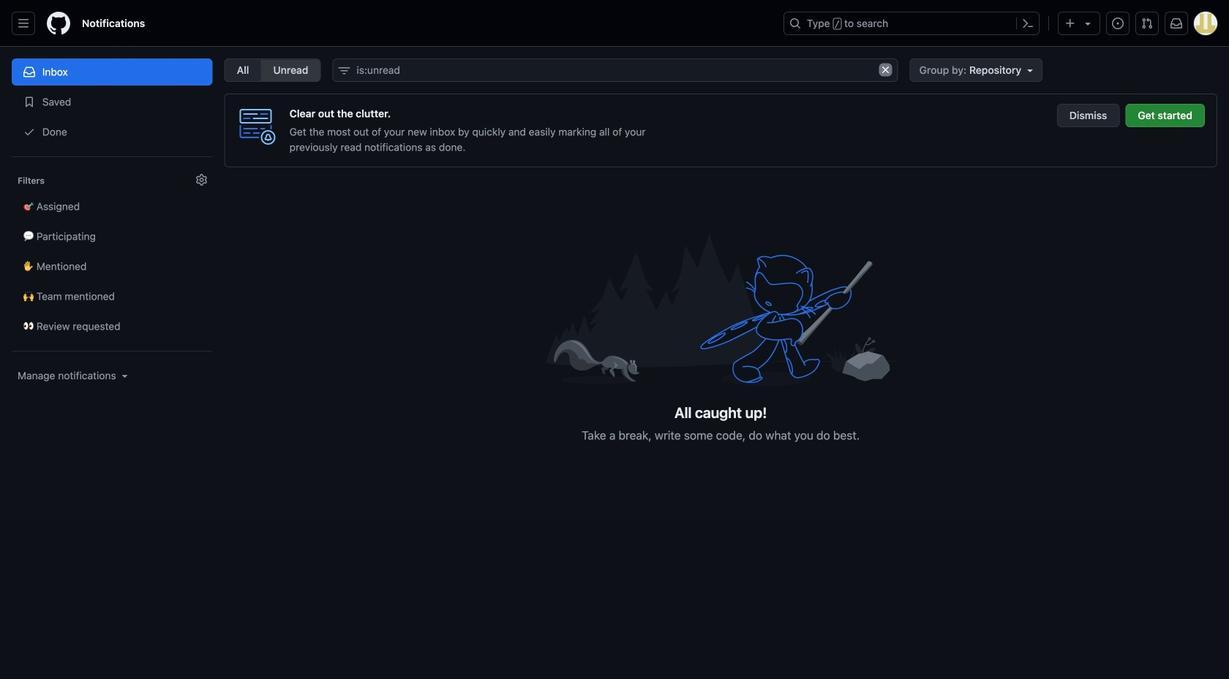 Task type: vqa. For each thing, say whether or not it's contained in the screenshot.
Milestones link
no



Task type: describe. For each thing, give the bounding box(es) containing it.
inbox image
[[23, 66, 35, 78]]

issue opened image
[[1112, 18, 1124, 29]]

inbox zero image
[[545, 226, 897, 392]]

bookmark image
[[23, 96, 35, 108]]

1 vertical spatial triangle down image
[[119, 370, 131, 382]]

clear filters image
[[879, 63, 893, 76]]

command palette image
[[1022, 18, 1034, 29]]

1 horizontal spatial triangle down image
[[1082, 18, 1094, 29]]



Task type: locate. For each thing, give the bounding box(es) containing it.
triangle down image
[[1025, 64, 1036, 76]]

customize filters image
[[196, 174, 208, 186]]

notifications element
[[12, 47, 213, 475]]

0 vertical spatial triangle down image
[[1082, 18, 1094, 29]]

0 horizontal spatial triangle down image
[[119, 370, 131, 382]]

Filter notifications text field
[[333, 59, 898, 82]]

check image
[[23, 126, 35, 138]]

triangle down image
[[1082, 18, 1094, 29], [119, 370, 131, 382]]

git pull request image
[[1142, 18, 1153, 29]]

inbox image
[[1171, 18, 1183, 29]]

filter image
[[338, 65, 350, 77]]

None search field
[[333, 59, 898, 82]]

homepage image
[[47, 12, 70, 35]]



